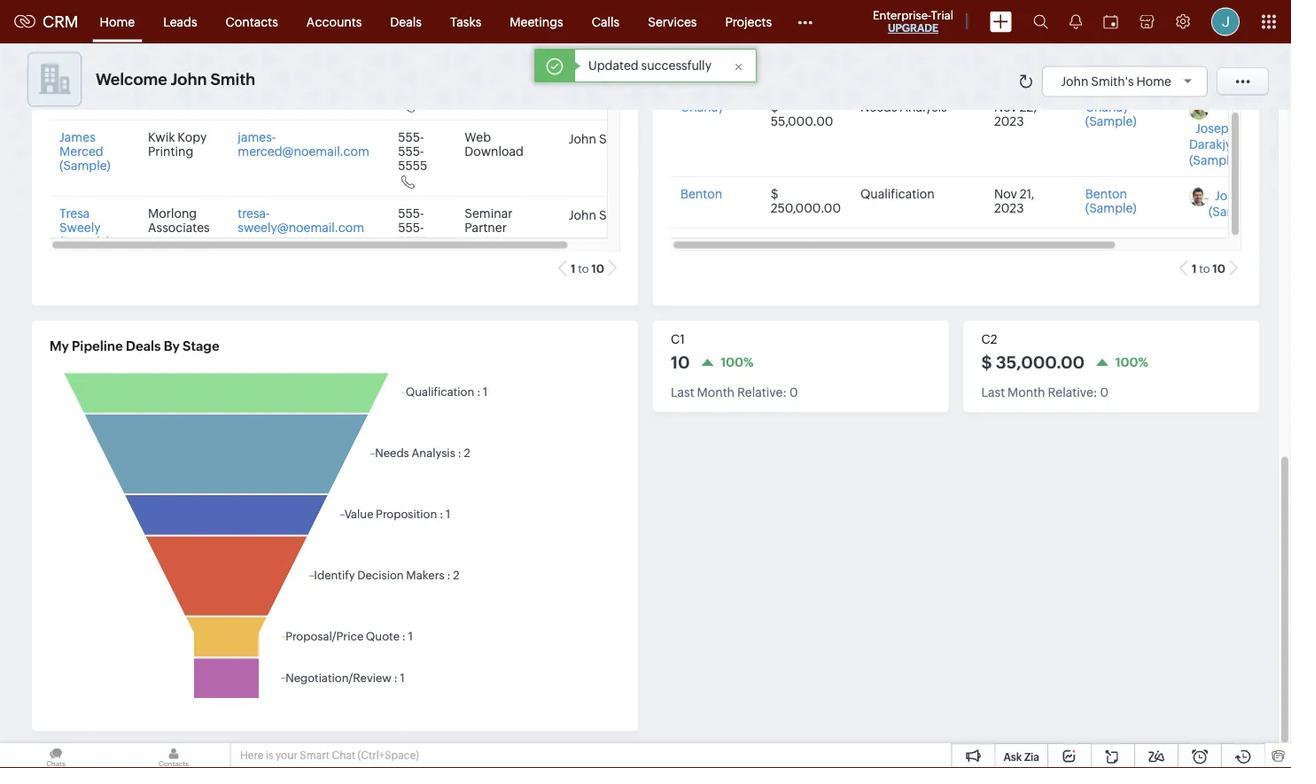 Task type: locate. For each thing, give the bounding box(es) containing it.
last down $ 35,000.00
[[982, 385, 1006, 399]]

create menu element
[[980, 0, 1023, 43]]

2 100% from the left
[[1116, 356, 1149, 370]]

1 1 from the left
[[571, 262, 576, 275]]

2 relative: from the left
[[1048, 385, 1098, 399]]

1 555- from the top
[[398, 131, 424, 145]]

1 vertical spatial john smith
[[569, 208, 633, 222]]

$ inside $ 250,000.00
[[771, 188, 779, 202]]

nov inside nov 22, 2023
[[995, 101, 1018, 115]]

0 horizontal spatial chanay
[[681, 101, 725, 115]]

1 horizontal spatial 10
[[671, 353, 690, 372]]

1 vertical spatial 555- 555- 5555
[[398, 207, 428, 250]]

nov left 21,
[[995, 188, 1018, 202]]

2 benton from the left
[[1086, 188, 1128, 202]]

1 100% from the left
[[721, 356, 754, 370]]

1 to from the left
[[578, 262, 589, 275]]

0 horizontal spatial 1 to 10
[[571, 262, 605, 275]]

21,
[[1020, 188, 1035, 202]]

0 horizontal spatial last month relative: 0
[[671, 385, 799, 399]]

benton link
[[681, 188, 723, 202]]

services
[[648, 15, 697, 29]]

month for 10
[[697, 385, 735, 399]]

(sample) for tresa sweely (sample)
[[59, 235, 111, 250]]

1 vertical spatial home
[[1137, 74, 1172, 88]]

web download
[[465, 131, 524, 159]]

kopy
[[178, 131, 207, 145]]

2 john smith from the top
[[569, 208, 633, 222]]

chanay (sample) link
[[1086, 101, 1137, 129]]

0 horizontal spatial relative:
[[738, 385, 787, 399]]

last for $ 35,000.00
[[982, 385, 1006, 399]]

1 1 to 10 from the left
[[571, 262, 605, 275]]

chat
[[332, 750, 356, 762]]

2 1 to 10 from the left
[[1193, 262, 1226, 275]]

chanay for chanay (sample)
[[1086, 101, 1130, 115]]

stage
[[183, 339, 220, 354]]

benton right 21,
[[1086, 188, 1128, 202]]

last down c1
[[671, 385, 695, 399]]

22,
[[1020, 101, 1038, 115]]

2 chanay from the left
[[1086, 101, 1130, 115]]

1 horizontal spatial chanay
[[1086, 101, 1130, 115]]

nov inside nov 21, 2023
[[995, 188, 1018, 202]]

zia
[[1025, 751, 1040, 763]]

1 to 10
[[571, 262, 605, 275], [1193, 262, 1226, 275]]

250,000.00
[[771, 202, 841, 216]]

$ right benton link
[[771, 188, 779, 202]]

james-
[[238, 131, 276, 145]]

1 vertical spatial 2023
[[995, 202, 1025, 216]]

1 last month relative: 0 from the left
[[671, 385, 799, 399]]

1 horizontal spatial to
[[1200, 262, 1211, 275]]

0 horizontal spatial 1
[[571, 262, 576, 275]]

month for $ 35,000.00
[[1008, 385, 1046, 399]]

john
[[171, 70, 207, 88], [1061, 74, 1089, 88], [569, 132, 597, 146], [1216, 189, 1243, 203], [569, 208, 597, 222]]

3 555- from the top
[[398, 207, 424, 221]]

(sample) down "smith's"
[[1086, 115, 1137, 129]]

1 vertical spatial deals
[[126, 339, 161, 354]]

benton (sample) link
[[1086, 188, 1137, 216]]

1 horizontal spatial 100%
[[1116, 356, 1149, 370]]

1 0 from the left
[[790, 385, 799, 399]]

benton down chanay link
[[681, 188, 723, 202]]

$ for $ 55,000.00
[[771, 101, 779, 115]]

0 horizontal spatial deals
[[126, 339, 161, 354]]

1 chanay from the left
[[681, 101, 725, 115]]

benton inside benton (sample)
[[1086, 188, 1128, 202]]

(sample) down butt
[[1209, 205, 1261, 219]]

tresa sweely (sample)
[[59, 207, 111, 250]]

0 horizontal spatial 10
[[592, 262, 605, 275]]

10 for kwik kopy printing
[[592, 262, 605, 275]]

100% for 10
[[721, 356, 754, 370]]

1 for kwik kopy printing
[[571, 262, 576, 275]]

555- 555- 5555 left partner on the left of page
[[398, 207, 428, 250]]

100%
[[721, 356, 754, 370], [1116, 356, 1149, 370]]

chanay down the successfully
[[681, 101, 725, 115]]

2 nov from the top
[[995, 188, 1018, 202]]

0 vertical spatial home
[[100, 15, 135, 29]]

1 month from the left
[[697, 385, 735, 399]]

(sample) down tresa
[[59, 235, 111, 250]]

0 vertical spatial 555- 555- 5555
[[398, 131, 428, 173]]

tresa
[[59, 207, 90, 221]]

john smith for web download
[[569, 132, 633, 146]]

2 last from the left
[[982, 385, 1006, 399]]

darakjy
[[1190, 138, 1233, 152]]

welcome
[[96, 70, 167, 88]]

calendar image
[[1104, 15, 1119, 29]]

0 vertical spatial deals
[[390, 15, 422, 29]]

2023
[[995, 115, 1025, 129], [995, 202, 1025, 216]]

$ inside '$ 55,000.00'
[[771, 101, 779, 115]]

0 vertical spatial john smith
[[569, 132, 633, 146]]

2 horizontal spatial 10
[[1213, 262, 1226, 275]]

morlong associates
[[148, 207, 210, 235]]

0
[[790, 385, 799, 399], [1101, 385, 1109, 399]]

relative: for 10
[[738, 385, 787, 399]]

contacts link
[[212, 0, 292, 43]]

0 horizontal spatial home
[[100, 15, 135, 29]]

1 horizontal spatial 1 to 10
[[1193, 262, 1226, 275]]

c2
[[982, 333, 998, 347]]

(sample) for james merced (sample)
[[59, 159, 111, 173]]

1 horizontal spatial deals
[[390, 15, 422, 29]]

1 horizontal spatial 1
[[1193, 262, 1198, 275]]

(sample) inside john butt (sample)
[[1209, 205, 1261, 219]]

0 horizontal spatial 100%
[[721, 356, 754, 370]]

0 horizontal spatial month
[[697, 385, 735, 399]]

1 relative: from the left
[[738, 385, 787, 399]]

0 horizontal spatial last
[[671, 385, 695, 399]]

0 horizontal spatial benton
[[681, 188, 723, 202]]

555-
[[398, 131, 424, 145], [398, 145, 424, 159], [398, 207, 424, 221], [398, 221, 424, 235]]

1 john smith from the top
[[569, 132, 633, 146]]

nov
[[995, 101, 1018, 115], [995, 188, 1018, 202]]

0 vertical spatial 2023
[[995, 115, 1025, 129]]

chanay down "smith's"
[[1086, 101, 1130, 115]]

john smith's home
[[1061, 74, 1172, 88]]

1 horizontal spatial month
[[1008, 385, 1046, 399]]

1 vertical spatial smith
[[599, 132, 633, 146]]

smith for james- merced@noemail.com
[[599, 132, 633, 146]]

create menu image
[[990, 11, 1013, 32]]

2 0 from the left
[[1101, 385, 1109, 399]]

last month relative: 0 down c1
[[671, 385, 799, 399]]

search element
[[1023, 0, 1060, 43]]

2 month from the left
[[1008, 385, 1046, 399]]

nov left 22,
[[995, 101, 1018, 115]]

0 vertical spatial 5555
[[398, 159, 428, 173]]

1 horizontal spatial last month relative: 0
[[982, 385, 1109, 399]]

10 for $ 250,000.00
[[1213, 262, 1226, 275]]

last
[[671, 385, 695, 399], [982, 385, 1006, 399]]

1 555- 555- 5555 from the top
[[398, 131, 428, 173]]

1
[[571, 262, 576, 275], [1193, 262, 1198, 275]]

0 horizontal spatial 0
[[790, 385, 799, 399]]

2 1 from the left
[[1193, 262, 1198, 275]]

benton for benton link
[[681, 188, 723, 202]]

5555 left download
[[398, 159, 428, 173]]

leads link
[[149, 0, 212, 43]]

last month relative: 0 down the 35,000.00
[[982, 385, 1109, 399]]

partner
[[465, 221, 507, 235]]

seminar partner
[[465, 207, 513, 235]]

1 horizontal spatial benton
[[1086, 188, 1128, 202]]

0 vertical spatial smith
[[211, 70, 256, 88]]

1 benton from the left
[[681, 188, 723, 202]]

home right "smith's"
[[1137, 74, 1172, 88]]

home right crm
[[100, 15, 135, 29]]

tresa-
[[238, 207, 270, 221]]

$ for $ 250,000.00
[[771, 188, 779, 202]]

here
[[240, 750, 264, 762]]

555- 555- 5555
[[398, 131, 428, 173], [398, 207, 428, 250]]

chanay
[[681, 101, 725, 115], [1086, 101, 1130, 115]]

2 vertical spatial smith
[[599, 208, 633, 222]]

josephine
[[1196, 122, 1255, 136]]

1 to 10 for $ 250,000.00
[[1193, 262, 1226, 275]]

(sample) inside josephine darakjy (sample)
[[1190, 154, 1241, 168]]

john smith for seminar partner
[[569, 208, 633, 222]]

services link
[[634, 0, 712, 43]]

chanay inside chanay (sample)
[[1086, 101, 1130, 115]]

smith's
[[1092, 74, 1135, 88]]

1 horizontal spatial last
[[982, 385, 1006, 399]]

0 horizontal spatial to
[[578, 262, 589, 275]]

2 to from the left
[[1200, 262, 1211, 275]]

profile element
[[1201, 0, 1251, 43]]

2 2023 from the top
[[995, 202, 1025, 216]]

chanay for chanay link
[[681, 101, 725, 115]]

deals left tasks
[[390, 15, 422, 29]]

merced@noemail.com
[[238, 145, 370, 159]]

1 horizontal spatial relative:
[[1048, 385, 1098, 399]]

my pipeline deals by stage
[[50, 339, 220, 354]]

tresa- sweely@noemail.com
[[238, 207, 364, 235]]

1 vertical spatial 5555
[[398, 235, 428, 250]]

(sample) down 'james'
[[59, 159, 111, 173]]

0 vertical spatial nov
[[995, 101, 1018, 115]]

nov for nov 22, 2023
[[995, 101, 1018, 115]]

2 last month relative: 0 from the left
[[982, 385, 1109, 399]]

by
[[164, 339, 180, 354]]

deals left "by"
[[126, 339, 161, 354]]

1 vertical spatial nov
[[995, 188, 1018, 202]]

enterprise-
[[873, 8, 932, 22]]

1 vertical spatial $
[[771, 188, 779, 202]]

1 nov from the top
[[995, 101, 1018, 115]]

leads
[[163, 15, 197, 29]]

$ down the c2
[[982, 353, 993, 372]]

55,000.00
[[771, 115, 834, 129]]

5555 left partner on the left of page
[[398, 235, 428, 250]]

relative:
[[738, 385, 787, 399], [1048, 385, 1098, 399]]

1 for $ 250,000.00
[[1193, 262, 1198, 275]]

(sample) down darakjy on the right top
[[1190, 154, 1241, 168]]

1 horizontal spatial 0
[[1101, 385, 1109, 399]]

$ right chanay link
[[771, 101, 779, 115]]

josephine darakjy (sample) link
[[1190, 122, 1255, 168]]

month
[[697, 385, 735, 399], [1008, 385, 1046, 399]]

last for 10
[[671, 385, 695, 399]]

butt
[[1246, 189, 1270, 203]]

ask zia
[[1004, 751, 1040, 763]]

$ 35,000.00
[[982, 353, 1085, 372]]

associates
[[148, 221, 210, 235]]

2 555- 555- 5555 from the top
[[398, 207, 428, 250]]

nov for nov 21, 2023
[[995, 188, 1018, 202]]

trial
[[932, 8, 954, 22]]

100% for $ 35,000.00
[[1116, 356, 1149, 370]]

4 555- from the top
[[398, 221, 424, 235]]

1 last from the left
[[671, 385, 695, 399]]

2 vertical spatial $
[[982, 353, 993, 372]]

smart
[[300, 750, 330, 762]]

smith
[[211, 70, 256, 88], [599, 132, 633, 146], [599, 208, 633, 222]]

0 vertical spatial $
[[771, 101, 779, 115]]

1 2023 from the top
[[995, 115, 1025, 129]]

2023 inside nov 22, 2023
[[995, 115, 1025, 129]]

john butt (sample) link
[[1209, 189, 1270, 219]]

benton
[[681, 188, 723, 202], [1086, 188, 1128, 202]]

10
[[592, 262, 605, 275], [1213, 262, 1226, 275], [671, 353, 690, 372]]

555- 555- 5555 left web
[[398, 131, 428, 173]]

2023 inside nov 21, 2023
[[995, 202, 1025, 216]]

nov 22, 2023
[[995, 101, 1038, 129]]

home inside home link
[[100, 15, 135, 29]]

5555
[[398, 159, 428, 173], [398, 235, 428, 250]]



Task type: describe. For each thing, give the bounding box(es) containing it.
josephine darakjy (sample)
[[1190, 122, 1255, 168]]

successfully
[[642, 59, 712, 73]]

john inside john butt (sample)
[[1216, 189, 1243, 203]]

(sample) right 21,
[[1086, 202, 1137, 216]]

james- merced@noemail.com link
[[238, 131, 370, 159]]

upgrade
[[888, 22, 939, 34]]

needs analysis
[[861, 101, 947, 115]]

signals element
[[1060, 0, 1093, 43]]

updated successfully
[[589, 59, 712, 73]]

sweely@noemail.com
[[238, 221, 364, 235]]

seminar
[[465, 207, 513, 221]]

download
[[465, 145, 524, 159]]

1 horizontal spatial home
[[1137, 74, 1172, 88]]

tasks link
[[436, 0, 496, 43]]

2 5555 from the top
[[398, 235, 428, 250]]

last month relative: 0 for 10
[[671, 385, 799, 399]]

updated
[[589, 59, 639, 73]]

smith for tresa- sweely@noemail.com
[[599, 208, 633, 222]]

ask
[[1004, 751, 1023, 763]]

calls link
[[578, 0, 634, 43]]

is
[[266, 750, 274, 762]]

$ for $ 35,000.00
[[982, 353, 993, 372]]

web
[[465, 131, 491, 145]]

morlong
[[148, 207, 197, 221]]

james- merced@noemail.com
[[238, 131, 370, 159]]

chanay link
[[681, 101, 725, 115]]

(ctrl+space)
[[358, 750, 419, 762]]

35,000.00
[[996, 353, 1085, 372]]

2023 for 21,
[[995, 202, 1025, 216]]

needs
[[861, 101, 898, 115]]

home link
[[86, 0, 149, 43]]

tasks
[[450, 15, 482, 29]]

1 to 10 for kwik kopy printing
[[571, 262, 605, 275]]

to for kwik kopy printing
[[578, 262, 589, 275]]

your
[[276, 750, 298, 762]]

last month relative: 0 for $ 35,000.00
[[982, 385, 1109, 399]]

john smith's home link
[[1061, 74, 1199, 88]]

analysis
[[900, 101, 947, 115]]

search image
[[1034, 14, 1049, 29]]

james merced (sample) link
[[59, 131, 111, 173]]

pipeline
[[72, 339, 123, 354]]

$ 55,000.00
[[771, 101, 834, 129]]

john butt (sample)
[[1209, 189, 1270, 219]]

printing
[[148, 145, 194, 159]]

signals image
[[1070, 14, 1083, 29]]

0 for $ 35,000.00
[[1101, 385, 1109, 399]]

benton for benton (sample)
[[1086, 188, 1128, 202]]

james
[[59, 131, 96, 145]]

crm link
[[14, 13, 79, 31]]

tresa sweely (sample) link
[[59, 207, 111, 250]]

kwik
[[148, 131, 175, 145]]

crm
[[43, 13, 79, 31]]

deals link
[[376, 0, 436, 43]]

accounts
[[307, 15, 362, 29]]

to for $ 250,000.00
[[1200, 262, 1211, 275]]

tresa- sweely@noemail.com link
[[238, 207, 364, 235]]

kwik kopy printing
[[148, 131, 207, 159]]

0 for 10
[[790, 385, 799, 399]]

meetings link
[[496, 0, 578, 43]]

2 555- from the top
[[398, 145, 424, 159]]

james merced (sample)
[[59, 131, 111, 173]]

my
[[50, 339, 69, 354]]

2023 for 22,
[[995, 115, 1025, 129]]

c1
[[671, 333, 685, 347]]

(sample) for john butt (sample)
[[1209, 205, 1261, 219]]

nov 21, 2023
[[995, 188, 1035, 216]]

contacts
[[226, 15, 278, 29]]

projects link
[[712, 0, 787, 43]]

$ 250,000.00
[[771, 188, 841, 216]]

enterprise-trial upgrade
[[873, 8, 954, 34]]

accounts link
[[292, 0, 376, 43]]

here is your smart chat (ctrl+space)
[[240, 750, 419, 762]]

relative: for $ 35,000.00
[[1048, 385, 1098, 399]]

meetings
[[510, 15, 564, 29]]

sweely
[[59, 221, 101, 235]]

chats image
[[0, 744, 112, 769]]

contacts image
[[118, 744, 230, 769]]

profile image
[[1212, 8, 1240, 36]]

(sample) for josephine darakjy (sample)
[[1190, 154, 1241, 168]]

projects
[[726, 15, 772, 29]]

Other Modules field
[[787, 8, 825, 36]]

1 5555 from the top
[[398, 159, 428, 173]]

deals inside deals link
[[390, 15, 422, 29]]

benton (sample)
[[1086, 188, 1137, 216]]

welcome john smith
[[96, 70, 256, 88]]

qualification
[[861, 188, 935, 202]]



Task type: vqa. For each thing, say whether or not it's contained in the screenshot.
the bottommost Deals
yes



